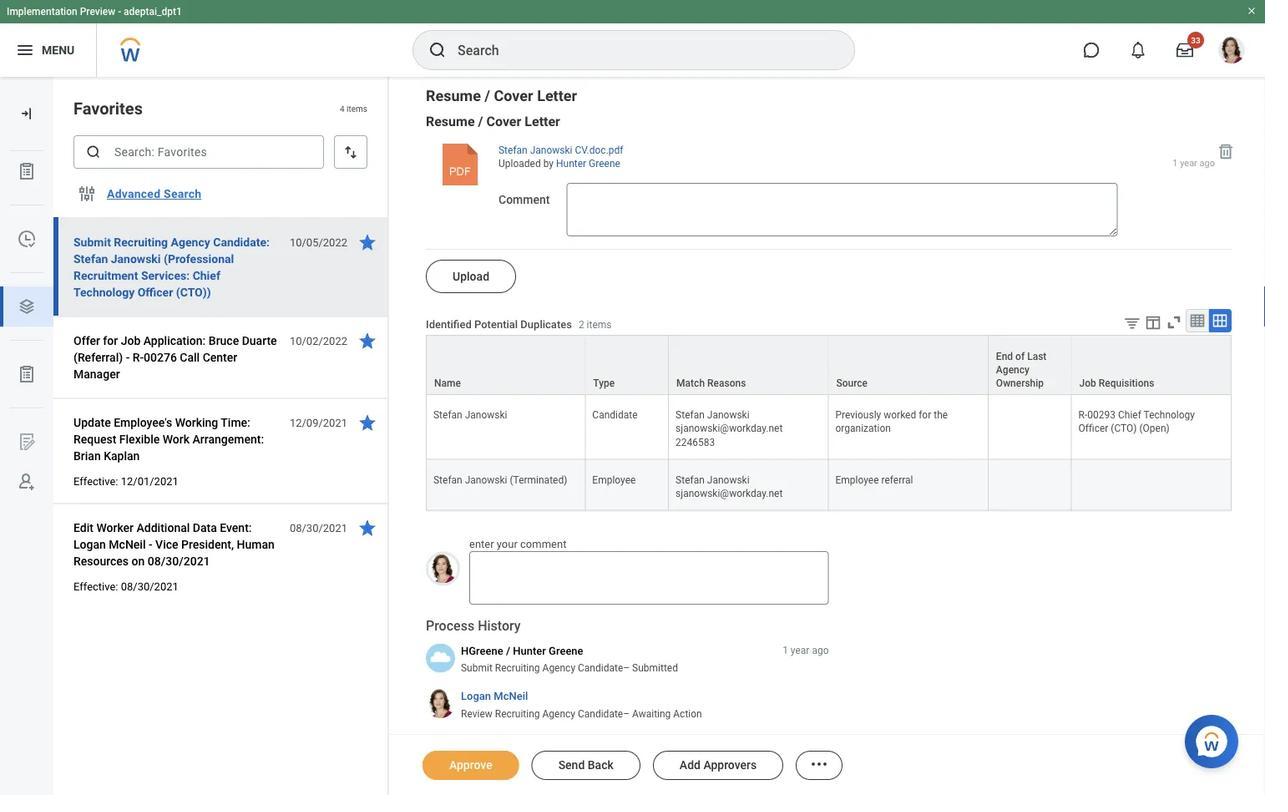 Task type: describe. For each thing, give the bounding box(es) containing it.
type
[[593, 378, 615, 389]]

add approvers
[[680, 758, 757, 772]]

stefan for stefan janowski
[[434, 409, 463, 421]]

10/05/2022
[[290, 236, 347, 249]]

expand table image
[[1212, 312, 1229, 329]]

application:
[[144, 334, 206, 347]]

send back button
[[532, 751, 641, 780]]

implementation preview -   adeptai_dpt1
[[7, 6, 182, 18]]

match reasons
[[677, 378, 746, 389]]

1 – from the top
[[623, 662, 630, 674]]

stefan janowski cv.doc.pdf link
[[499, 140, 624, 157]]

logan mcneil button
[[461, 689, 528, 704]]

name button
[[427, 336, 585, 394]]

source
[[837, 378, 868, 389]]

Search Workday  search field
[[458, 32, 820, 68]]

2 vertical spatial 08/30/2021
[[121, 580, 179, 593]]

approve button
[[423, 751, 519, 780]]

row for stefan janowski
[[426, 335, 1232, 395]]

worker
[[96, 521, 134, 535]]

services:
[[141, 269, 190, 282]]

Search: Favorites text field
[[74, 135, 324, 169]]

ownership
[[996, 378, 1044, 389]]

adeptai_dpt1
[[124, 6, 182, 18]]

update
[[74, 416, 111, 429]]

resume inside region
[[426, 113, 475, 129]]

center
[[203, 350, 237, 364]]

event:
[[220, 521, 252, 535]]

candidate inside logan mcneil review recruiting agency candidate – awaiting action
[[578, 708, 623, 720]]

additional
[[137, 521, 190, 535]]

advanced
[[107, 187, 161, 201]]

year inside "process history" region
[[791, 644, 810, 656]]

janowski for stefan janowski (terminated)
[[465, 474, 507, 486]]

potential
[[474, 318, 518, 330]]

match reasons button
[[669, 336, 828, 394]]

time:
[[221, 416, 250, 429]]

history
[[478, 618, 521, 634]]

comment
[[499, 193, 550, 207]]

offer for job application: bruce duarte (referral) ‎- r-00276 call center manager
[[74, 334, 277, 381]]

previously
[[836, 409, 881, 421]]

inbox large image
[[1177, 42, 1194, 58]]

items inside identified potential duplicates 2 items
[[587, 319, 612, 330]]

star image for effective: 12/01/2021
[[358, 413, 378, 433]]

end of last agency ownership button
[[989, 336, 1071, 394]]

1 year ago inside resume / cover letter region
[[1173, 158, 1215, 168]]

chief inside submit recruiting agency candidate: stefan janowski (professional recruitment services: chief technology officer (cto))
[[193, 269, 220, 282]]

– inside logan mcneil review recruiting agency candidate – awaiting action
[[623, 708, 630, 720]]

1 year ago inside "process history" region
[[783, 644, 829, 656]]

close environment banner image
[[1247, 6, 1257, 16]]

hgreene
[[461, 644, 503, 657]]

cell for employee referral
[[989, 460, 1072, 511]]

effective: 12/01/2021
[[74, 475, 179, 487]]

previously worked for the organization
[[836, 409, 948, 435]]

0 vertical spatial 08/30/2021
[[290, 522, 347, 534]]

sjanowski@workday.net for stefan janowski sjanowski@workday.net 2246583
[[676, 423, 783, 435]]

review
[[461, 708, 493, 720]]

menu
[[42, 43, 75, 57]]

preview
[[80, 6, 115, 18]]

your
[[497, 538, 518, 550]]

janowski inside submit recruiting agency candidate: stefan janowski (professional recruitment services: chief technology officer (cto))
[[111, 252, 161, 266]]

president,
[[181, 538, 234, 551]]

edit worker additional data event: logan mcneil - vice president, human resources on 08/30/2021
[[74, 521, 275, 568]]

referral
[[882, 474, 913, 486]]

type button
[[586, 336, 668, 394]]

job requisitions
[[1080, 378, 1155, 389]]

menu banner
[[0, 0, 1265, 77]]

process history region
[[426, 617, 829, 726]]

stefan janowski cv.doc.pdf
[[499, 144, 624, 156]]

33 button
[[1167, 32, 1205, 68]]

janowski for stefan janowski sjanowski@workday.net
[[707, 474, 750, 486]]

of
[[1016, 351, 1025, 363]]

employee for employee
[[593, 474, 636, 486]]

for inside offer for job application: bruce duarte (referral) ‎- r-00276 call center manager
[[103, 334, 118, 347]]

related actions image
[[810, 754, 830, 774]]

1 clipboard image from the top
[[17, 161, 37, 181]]

resume / cover letter inside region
[[426, 113, 560, 129]]

ago inside "process history" region
[[812, 644, 829, 656]]

match
[[677, 378, 705, 389]]

33
[[1191, 35, 1201, 45]]

perspective image
[[17, 297, 37, 317]]

enter your comment text field
[[469, 551, 829, 605]]

search image inside item list element
[[85, 144, 102, 160]]

technology inside r-00293 chief technology officer (cto) (open)
[[1144, 409, 1195, 421]]

janowski for stefan janowski cv.doc.pdf
[[530, 144, 573, 156]]

1 resume from the top
[[426, 87, 481, 105]]

12/09/2021
[[290, 416, 347, 429]]

duarte
[[242, 334, 277, 347]]

1 inside "process history" region
[[783, 644, 788, 656]]

effective: for edit worker additional data event: logan mcneil - vice president, human resources on 08/30/2021
[[74, 580, 118, 593]]

kaplan
[[104, 449, 140, 463]]

12/01/2021
[[121, 475, 179, 487]]

star image for 10/02/2022
[[358, 331, 378, 351]]

recruitment
[[74, 269, 138, 282]]

process history
[[426, 618, 521, 634]]

configure image
[[77, 184, 97, 204]]

on
[[132, 554, 145, 568]]

1 vertical spatial candidate
[[578, 662, 623, 674]]

(terminated)
[[510, 474, 567, 486]]

hgreene / hunter greene link
[[461, 644, 584, 658]]

08/30/2021 inside edit worker additional data event: logan mcneil - vice president, human resources on 08/30/2021
[[148, 554, 210, 568]]

request
[[74, 432, 116, 446]]

stefan for stefan janowski sjanowski@workday.net
[[676, 474, 705, 486]]

sjanowski@workday.net for stefan janowski sjanowski@workday.net
[[676, 487, 783, 499]]

mcneil inside edit worker additional data event: logan mcneil - vice president, human resources on 08/30/2021
[[109, 538, 146, 551]]

implementation
[[7, 6, 77, 18]]

agency inside submit recruiting agency candidate: stefan janowski (professional recruitment services: chief technology officer (cto))
[[171, 235, 210, 249]]

letter inside region
[[525, 113, 560, 129]]

click to view/edit grid preferences image
[[1144, 313, 1163, 332]]

stefan for stefan janowski (terminated)
[[434, 474, 463, 486]]

10/02/2022
[[290, 335, 347, 347]]

submit recruiting agency candidate: stefan janowski (professional recruitment services: chief technology officer (cto))
[[74, 235, 270, 299]]

janowski for stefan janowski
[[465, 409, 507, 421]]

- inside edit worker additional data event: logan mcneil - vice president, human resources on 08/30/2021
[[149, 538, 153, 551]]

user plus image
[[17, 472, 37, 492]]

employee referral
[[836, 474, 913, 486]]

2
[[579, 319, 584, 330]]

logan mcneil review recruiting agency candidate – awaiting action
[[461, 690, 702, 720]]

select to filter grid data image
[[1123, 314, 1142, 332]]

clock check image
[[17, 229, 37, 249]]

row containing stefan janowski (terminated)
[[426, 460, 1232, 511]]

human
[[237, 538, 275, 551]]

submit for submit recruiting agency candidate – submitted
[[461, 662, 493, 674]]

stefan inside submit recruiting agency candidate: stefan janowski (professional recruitment services: chief technology officer (cto))
[[74, 252, 108, 266]]

data
[[193, 521, 217, 535]]

offer
[[74, 334, 100, 347]]

awaiting
[[632, 708, 671, 720]]

update employee's working time: request flexible work arrangement: brian kaplan
[[74, 416, 264, 463]]

r- inside r-00293 chief technology officer (cto) (open)
[[1079, 409, 1088, 421]]

2 clipboard image from the top
[[17, 364, 37, 384]]

advanced search button
[[100, 177, 208, 210]]

edit worker additional data event: logan mcneil - vice president, human resources on 08/30/2021 button
[[74, 518, 281, 571]]

requisitions
[[1099, 378, 1155, 389]]

advanced search
[[107, 187, 202, 201]]

menu button
[[0, 23, 96, 77]]

uploaded by
[[499, 158, 556, 170]]

arrangement:
[[193, 432, 264, 446]]

mcneil inside logan mcneil review recruiting agency candidate – awaiting action
[[494, 690, 528, 702]]

items inside item list element
[[347, 103, 368, 113]]

star image for 10/05/2022
[[358, 232, 378, 252]]

profile logan mcneil image
[[1219, 37, 1245, 67]]

(open)
[[1140, 423, 1170, 435]]



Task type: vqa. For each thing, say whether or not it's contained in the screenshot.
View More ... link
no



Task type: locate. For each thing, give the bounding box(es) containing it.
0 vertical spatial resume / cover letter
[[426, 87, 577, 105]]

0 horizontal spatial hunter
[[513, 644, 546, 657]]

stefan janowski (terminated)
[[434, 474, 567, 486]]

1 horizontal spatial r-
[[1079, 409, 1088, 421]]

1 row from the top
[[426, 335, 1232, 395]]

0 horizontal spatial year
[[791, 644, 810, 656]]

delete image
[[1217, 142, 1235, 160]]

janowski for stefan janowski sjanowski@workday.net 2246583
[[707, 409, 750, 421]]

update employee's working time: request flexible work arrangement: brian kaplan button
[[74, 413, 281, 466]]

recruiting down logan mcneil 'button'
[[495, 708, 540, 720]]

for left "the"
[[919, 409, 932, 421]]

clipboard image
[[17, 161, 37, 181], [17, 364, 37, 384]]

1 horizontal spatial -
[[149, 538, 153, 551]]

08/30/2021 down vice
[[148, 554, 210, 568]]

00276
[[144, 350, 177, 364]]

logan down edit
[[74, 538, 106, 551]]

star image for effective: 08/30/2021
[[358, 518, 378, 538]]

0 horizontal spatial logan
[[74, 538, 106, 551]]

sjanowski@workday.net
[[676, 423, 783, 435], [676, 487, 783, 499]]

0 vertical spatial 1
[[1173, 158, 1178, 168]]

sjanowski@workday.net up 2246583
[[676, 423, 783, 435]]

2 – from the top
[[623, 708, 630, 720]]

08/30/2021 right event:
[[290, 522, 347, 534]]

items right 4
[[347, 103, 368, 113]]

greene
[[589, 158, 621, 170], [549, 644, 584, 657]]

2 effective: from the top
[[74, 580, 118, 593]]

0 vertical spatial –
[[623, 662, 630, 674]]

hunter down stefan janowski cv.doc.pdf
[[556, 158, 586, 170]]

search image
[[428, 40, 448, 60], [85, 144, 102, 160]]

r-00293 chief technology officer (cto) (open)
[[1079, 409, 1195, 435]]

stefan janowski (terminated) element
[[434, 471, 567, 486]]

officer down '00293'
[[1079, 423, 1109, 435]]

1 vertical spatial technology
[[1144, 409, 1195, 421]]

clipboard image down the 'transformation import' icon
[[17, 161, 37, 181]]

(professional
[[164, 252, 234, 266]]

0 vertical spatial mcneil
[[109, 538, 146, 551]]

bruce
[[209, 334, 239, 347]]

1 employee from the left
[[593, 474, 636, 486]]

stefan inside 'stefan janowski sjanowski@workday.net 2246583'
[[676, 409, 705, 421]]

0 horizontal spatial submit
[[74, 235, 111, 249]]

mcneil down "hgreene / hunter greene" link
[[494, 690, 528, 702]]

employee left "referral"
[[836, 474, 879, 486]]

chief up (cto)
[[1118, 409, 1142, 421]]

effective: down resources at the left of the page
[[74, 580, 118, 593]]

agency inside logan mcneil review recruiting agency candidate – awaiting action
[[543, 708, 576, 720]]

r- right ‎-
[[133, 350, 144, 364]]

rename image
[[17, 432, 37, 452]]

1 vertical spatial greene
[[549, 644, 584, 657]]

stefan janowski sjanowski@workday.net
[[676, 474, 783, 499]]

0 horizontal spatial ago
[[812, 644, 829, 656]]

candidate up logan mcneil review recruiting agency candidate – awaiting action
[[578, 662, 623, 674]]

janowski down name popup button
[[465, 409, 507, 421]]

r-00293 chief technology officer (cto) (open) element
[[1079, 406, 1195, 435]]

hunter greene link
[[556, 155, 621, 170]]

transformation import image
[[18, 105, 35, 122]]

last
[[1028, 351, 1047, 363]]

0 vertical spatial r-
[[133, 350, 144, 364]]

(cto)
[[1111, 423, 1137, 435]]

logan inside edit worker additional data event: logan mcneil - vice president, human resources on 08/30/2021
[[74, 538, 106, 551]]

fullscreen image
[[1165, 313, 1184, 332]]

recruiting up the services:
[[114, 235, 168, 249]]

row down source
[[426, 395, 1232, 460]]

0 vertical spatial items
[[347, 103, 368, 113]]

1 horizontal spatial items
[[587, 319, 612, 330]]

ago
[[1200, 158, 1215, 168], [812, 644, 829, 656]]

– left awaiting
[[623, 708, 630, 720]]

row up previously at the bottom of the page
[[426, 335, 1232, 395]]

1 vertical spatial star image
[[358, 413, 378, 433]]

r- inside offer for job application: bruce duarte (referral) ‎- r-00276 call center manager
[[133, 350, 144, 364]]

1 horizontal spatial search image
[[428, 40, 448, 60]]

flexible
[[119, 432, 160, 446]]

list
[[0, 151, 53, 502]]

year inside resume / cover letter region
[[1180, 158, 1198, 168]]

comment
[[520, 538, 567, 550]]

1 vertical spatial ago
[[812, 644, 829, 656]]

for inside previously worked for the organization
[[919, 409, 932, 421]]

janowski down reasons at the top of the page
[[707, 409, 750, 421]]

employee referral element
[[836, 471, 913, 486]]

for
[[103, 334, 118, 347], [919, 409, 932, 421]]

employee's photo (logan mcneil) image
[[426, 552, 460, 586]]

1 horizontal spatial officer
[[1079, 423, 1109, 435]]

officer
[[138, 285, 173, 299], [1079, 423, 1109, 435]]

greene up the submit recruiting agency candidate – submitted
[[549, 644, 584, 657]]

submit for submit recruiting agency candidate: stefan janowski (professional recruitment services: chief technology officer (cto))
[[74, 235, 111, 249]]

1 horizontal spatial technology
[[1144, 409, 1195, 421]]

star image
[[358, 232, 378, 252], [358, 413, 378, 433]]

4
[[340, 103, 345, 113]]

add approvers button
[[653, 751, 784, 780]]

0 horizontal spatial greene
[[549, 644, 584, 657]]

favorites
[[74, 99, 143, 118]]

janowski down 2246583
[[707, 474, 750, 486]]

table image
[[1189, 312, 1206, 329]]

1 vertical spatial 1 year ago
[[783, 644, 829, 656]]

/ inside region
[[478, 113, 483, 129]]

0 vertical spatial recruiting
[[114, 235, 168, 249]]

resources
[[74, 554, 129, 568]]

1 vertical spatial hunter
[[513, 644, 546, 657]]

officer inside submit recruiting agency candidate: stefan janowski (professional recruitment services: chief technology officer (cto))
[[138, 285, 173, 299]]

submit down hgreene
[[461, 662, 493, 674]]

0 vertical spatial submit
[[74, 235, 111, 249]]

0 vertical spatial resume
[[426, 87, 481, 105]]

0 vertical spatial chief
[[193, 269, 220, 282]]

1 horizontal spatial employee
[[836, 474, 879, 486]]

0 horizontal spatial -
[[118, 6, 121, 18]]

by
[[543, 158, 554, 170]]

notifications large image
[[1130, 42, 1147, 58]]

1 horizontal spatial for
[[919, 409, 932, 421]]

stefan
[[499, 144, 528, 156], [74, 252, 108, 266], [434, 409, 463, 421], [676, 409, 705, 421], [434, 474, 463, 486], [676, 474, 705, 486]]

0 vertical spatial search image
[[428, 40, 448, 60]]

1 horizontal spatial 1 year ago
[[1173, 158, 1215, 168]]

1 horizontal spatial submit
[[461, 662, 493, 674]]

stefan down stefan janowski
[[434, 474, 463, 486]]

08/30/2021
[[290, 522, 347, 534], [148, 554, 210, 568], [121, 580, 179, 593]]

2 employee from the left
[[836, 474, 879, 486]]

0 vertical spatial job
[[121, 334, 141, 347]]

1 horizontal spatial logan
[[461, 690, 491, 702]]

row down organization
[[426, 460, 1232, 511]]

job up '00293'
[[1080, 378, 1097, 389]]

offer for job application: bruce duarte (referral) ‎- r-00276 call center manager button
[[74, 331, 281, 384]]

items right the 2 on the top of the page
[[587, 319, 612, 330]]

1 effective: from the top
[[74, 475, 118, 487]]

2 resume from the top
[[426, 113, 475, 129]]

1 horizontal spatial 1
[[1173, 158, 1178, 168]]

/
[[485, 87, 490, 105], [478, 113, 483, 129], [506, 644, 510, 657]]

2 sjanowski@workday.net from the top
[[676, 487, 783, 499]]

0 horizontal spatial mcneil
[[109, 538, 146, 551]]

1 inside resume / cover letter region
[[1173, 158, 1178, 168]]

technology
[[74, 285, 135, 299], [1144, 409, 1195, 421]]

vice
[[155, 538, 178, 551]]

officer inside r-00293 chief technology officer (cto) (open)
[[1079, 423, 1109, 435]]

row containing stefan janowski
[[426, 395, 1232, 460]]

2 star image from the top
[[358, 518, 378, 538]]

2 row from the top
[[426, 395, 1232, 460]]

1 star image from the top
[[358, 232, 378, 252]]

clipboard image up rename icon
[[17, 364, 37, 384]]

2 resume / cover letter from the top
[[426, 113, 560, 129]]

1 vertical spatial chief
[[1118, 409, 1142, 421]]

1 horizontal spatial hunter
[[556, 158, 586, 170]]

0 vertical spatial for
[[103, 334, 118, 347]]

upload button
[[426, 260, 516, 293]]

employee for employee referral
[[836, 474, 879, 486]]

stefan up uploaded
[[499, 144, 528, 156]]

0 horizontal spatial r-
[[133, 350, 144, 364]]

0 vertical spatial greene
[[589, 158, 621, 170]]

job up ‎-
[[121, 334, 141, 347]]

candidate:
[[213, 235, 270, 249]]

chief inside r-00293 chief technology officer (cto) (open)
[[1118, 409, 1142, 421]]

0 horizontal spatial officer
[[138, 285, 173, 299]]

resume / cover letter region
[[426, 113, 1237, 293]]

1 horizontal spatial greene
[[589, 158, 621, 170]]

stefan down name at the top of the page
[[434, 409, 463, 421]]

technology down recruitment
[[74, 285, 135, 299]]

candidate inside row
[[593, 409, 638, 421]]

recruiting inside submit recruiting agency candidate: stefan janowski (professional recruitment services: chief technology officer (cto))
[[114, 235, 168, 249]]

janowski up by at left
[[530, 144, 573, 156]]

1 vertical spatial logan
[[461, 690, 491, 702]]

stefan for stefan janowski cv.doc.pdf
[[499, 144, 528, 156]]

agency down the submit recruiting agency candidate – submitted
[[543, 708, 576, 720]]

1 vertical spatial 1
[[783, 644, 788, 656]]

2 vertical spatial candidate
[[578, 708, 623, 720]]

previously worked for the organization element
[[836, 406, 948, 435]]

justify image
[[15, 40, 35, 60]]

employee right (terminated)
[[593, 474, 636, 486]]

identified
[[426, 318, 472, 330]]

star image right "10/05/2022" on the left top of the page
[[358, 232, 378, 252]]

r-
[[133, 350, 144, 364], [1079, 409, 1088, 421]]

the
[[934, 409, 948, 421]]

1 vertical spatial -
[[149, 538, 153, 551]]

2 star image from the top
[[358, 413, 378, 433]]

row containing end of last agency ownership
[[426, 335, 1232, 395]]

00293
[[1088, 409, 1116, 421]]

1 vertical spatial search image
[[85, 144, 102, 160]]

for up (referral) at the top
[[103, 334, 118, 347]]

agency down "hgreene / hunter greene" link
[[543, 662, 576, 674]]

hunter greene
[[556, 158, 621, 170]]

effective: down brian
[[74, 475, 118, 487]]

1 horizontal spatial year
[[1180, 158, 1198, 168]]

hgreene / hunter greene
[[461, 644, 584, 657]]

cell
[[989, 395, 1072, 460], [989, 460, 1072, 511], [1072, 460, 1232, 511]]

cell for previously worked for the organization
[[989, 395, 1072, 460]]

hunter down history
[[513, 644, 546, 657]]

0 vertical spatial logan
[[74, 538, 106, 551]]

1 vertical spatial resume
[[426, 113, 475, 129]]

0 horizontal spatial job
[[121, 334, 141, 347]]

0 vertical spatial sjanowski@workday.net
[[676, 423, 783, 435]]

worked
[[884, 409, 917, 421]]

stefan janowski element
[[434, 406, 507, 421]]

1 horizontal spatial ago
[[1200, 158, 1215, 168]]

08/30/2021 down the on
[[121, 580, 179, 593]]

0 vertical spatial -
[[118, 6, 121, 18]]

submitted
[[632, 662, 678, 674]]

approve
[[449, 758, 493, 772]]

‎-
[[126, 350, 130, 364]]

greene down cv.doc.pdf
[[589, 158, 621, 170]]

1 vertical spatial letter
[[525, 113, 560, 129]]

work
[[163, 432, 190, 446]]

1 vertical spatial /
[[478, 113, 483, 129]]

0 horizontal spatial technology
[[74, 285, 135, 299]]

1 sjanowski@workday.net from the top
[[676, 423, 783, 435]]

recruiting for submit recruiting agency candidate – submitted
[[495, 662, 540, 674]]

1 vertical spatial resume / cover letter
[[426, 113, 560, 129]]

0 vertical spatial ago
[[1200, 158, 1215, 168]]

enter your comment
[[469, 538, 567, 550]]

1 vertical spatial r-
[[1079, 409, 1088, 421]]

1 vertical spatial for
[[919, 409, 932, 421]]

working
[[175, 416, 218, 429]]

1 vertical spatial star image
[[358, 518, 378, 538]]

mcneil up the on
[[109, 538, 146, 551]]

candidate down type at the left top
[[593, 409, 638, 421]]

- left vice
[[149, 538, 153, 551]]

1 vertical spatial submit
[[461, 662, 493, 674]]

0 vertical spatial technology
[[74, 285, 135, 299]]

- right preview
[[118, 6, 121, 18]]

Comment text field
[[567, 183, 1118, 236]]

stefan up 2246583
[[676, 409, 705, 421]]

0 horizontal spatial employee
[[593, 474, 636, 486]]

submit up recruitment
[[74, 235, 111, 249]]

toolbar
[[1111, 309, 1232, 335]]

submit
[[74, 235, 111, 249], [461, 662, 493, 674]]

mcneil
[[109, 538, 146, 551], [494, 690, 528, 702]]

0 vertical spatial letter
[[537, 87, 577, 105]]

recruiting for submit recruiting agency candidate: stefan janowski (professional recruitment services: chief technology officer (cto))
[[114, 235, 168, 249]]

enter
[[469, 538, 494, 550]]

agency up ownership
[[996, 364, 1030, 376]]

1 vertical spatial –
[[623, 708, 630, 720]]

logan up review
[[461, 690, 491, 702]]

stefan for stefan janowski sjanowski@workday.net 2246583
[[676, 409, 705, 421]]

4 items
[[340, 103, 368, 113]]

0 vertical spatial /
[[485, 87, 490, 105]]

row for stefan janowski (terminated)
[[426, 395, 1232, 460]]

edit
[[74, 521, 93, 535]]

stefan janowski sjanowski@workday.net 2246583
[[676, 409, 783, 448]]

effective: for update employee's working time: request flexible work arrangement: brian kaplan
[[74, 475, 118, 487]]

greene inside resume / cover letter region
[[589, 158, 621, 170]]

1 vertical spatial clipboard image
[[17, 364, 37, 384]]

1 vertical spatial recruiting
[[495, 662, 540, 674]]

name
[[434, 378, 461, 389]]

0 horizontal spatial for
[[103, 334, 118, 347]]

1 horizontal spatial mcneil
[[494, 690, 528, 702]]

0 vertical spatial clipboard image
[[17, 161, 37, 181]]

- inside menu banner
[[118, 6, 121, 18]]

star image right 12/09/2021
[[358, 413, 378, 433]]

janowski inside the stefan janowski sjanowski@workday.net
[[707, 474, 750, 486]]

greene inside "process history" region
[[549, 644, 584, 657]]

item list element
[[53, 77, 389, 795]]

0 vertical spatial year
[[1180, 158, 1198, 168]]

duplicates
[[521, 318, 572, 330]]

reasons
[[708, 378, 746, 389]]

organization
[[836, 423, 891, 435]]

uploaded
[[499, 158, 541, 170]]

candidate
[[593, 409, 638, 421], [578, 662, 623, 674], [578, 708, 623, 720]]

0 vertical spatial 1 year ago
[[1173, 158, 1215, 168]]

agency up (professional
[[171, 235, 210, 249]]

2 vertical spatial recruiting
[[495, 708, 540, 720]]

submit recruiting agency candidate – submitted
[[461, 662, 678, 674]]

end of last agency ownership
[[996, 351, 1047, 389]]

sort image
[[342, 144, 359, 160]]

1 horizontal spatial chief
[[1118, 409, 1142, 421]]

2 horizontal spatial /
[[506, 644, 510, 657]]

technology inside submit recruiting agency candidate: stefan janowski (professional recruitment services: chief technology officer (cto))
[[74, 285, 135, 299]]

approvers
[[704, 758, 757, 772]]

stefan inside resume / cover letter region
[[499, 144, 528, 156]]

candidate left awaiting
[[578, 708, 623, 720]]

action
[[673, 708, 702, 720]]

stefan up recruitment
[[74, 252, 108, 266]]

2 vertical spatial /
[[506, 644, 510, 657]]

effective: 08/30/2021
[[74, 580, 179, 593]]

0 horizontal spatial 1 year ago
[[783, 644, 829, 656]]

janowski left (terminated)
[[465, 474, 507, 486]]

1 horizontal spatial /
[[485, 87, 490, 105]]

1 star image from the top
[[358, 331, 378, 351]]

star image
[[358, 331, 378, 351], [358, 518, 378, 538]]

hunter inside resume / cover letter region
[[556, 158, 586, 170]]

chief down (professional
[[193, 269, 220, 282]]

job inside offer for job application: bruce duarte (referral) ‎- r-00276 call center manager
[[121, 334, 141, 347]]

stefan inside the stefan janowski sjanowski@workday.net
[[676, 474, 705, 486]]

submit inside submit recruiting agency candidate: stefan janowski (professional recruitment services: chief technology officer (cto))
[[74, 235, 111, 249]]

search
[[164, 187, 202, 201]]

0 vertical spatial cover
[[494, 87, 533, 105]]

1 vertical spatial year
[[791, 644, 810, 656]]

recruiting inside logan mcneil review recruiting agency candidate – awaiting action
[[495, 708, 540, 720]]

sjanowski@workday.net down 2246583
[[676, 487, 783, 499]]

0 vertical spatial star image
[[358, 232, 378, 252]]

1 vertical spatial job
[[1080, 378, 1097, 389]]

janowski inside resume / cover letter region
[[530, 144, 573, 156]]

0 horizontal spatial items
[[347, 103, 368, 113]]

ago inside resume / cover letter region
[[1200, 158, 1215, 168]]

r- down job requisitions
[[1079, 409, 1088, 421]]

janowski inside 'stefan janowski sjanowski@workday.net 2246583'
[[707, 409, 750, 421]]

– left the 'submitted'
[[623, 662, 630, 674]]

submit recruiting agency candidate: stefan janowski (professional recruitment services: chief technology officer (cto)) button
[[74, 232, 281, 302]]

/ inside "process history" region
[[506, 644, 510, 657]]

cover inside region
[[487, 113, 522, 129]]

janowski up the services:
[[111, 252, 161, 266]]

stefan down 2246583
[[676, 474, 705, 486]]

agency inside end of last agency ownership
[[996, 364, 1030, 376]]

1 resume / cover letter from the top
[[426, 87, 577, 105]]

3 row from the top
[[426, 460, 1232, 511]]

row
[[426, 335, 1232, 395], [426, 395, 1232, 460], [426, 460, 1232, 511]]

resume
[[426, 87, 481, 105], [426, 113, 475, 129]]

employee
[[593, 474, 636, 486], [836, 474, 879, 486]]

logan inside logan mcneil review recruiting agency candidate – awaiting action
[[461, 690, 491, 702]]

0 vertical spatial officer
[[138, 285, 173, 299]]

submit inside "process history" region
[[461, 662, 493, 674]]

officer down the services:
[[138, 285, 173, 299]]

technology up (open)
[[1144, 409, 1195, 421]]

employee's
[[114, 416, 172, 429]]

1 vertical spatial effective:
[[74, 580, 118, 593]]

recruiting down "hgreene / hunter greene" link
[[495, 662, 540, 674]]

0 horizontal spatial search image
[[85, 144, 102, 160]]

0 horizontal spatial 1
[[783, 644, 788, 656]]

action bar region
[[389, 734, 1265, 795]]

job inside popup button
[[1080, 378, 1097, 389]]

identified potential duplicates 2 items
[[426, 318, 612, 330]]

upload
[[453, 269, 490, 283]]

1 vertical spatial officer
[[1079, 423, 1109, 435]]

call
[[180, 350, 200, 364]]

hunter inside "process history" region
[[513, 644, 546, 657]]

manager
[[74, 367, 120, 381]]

resume / cover letter
[[426, 87, 577, 105], [426, 113, 560, 129]]

letter
[[537, 87, 577, 105], [525, 113, 560, 129]]

0 vertical spatial candidate
[[593, 409, 638, 421]]

1 vertical spatial items
[[587, 319, 612, 330]]

cv.doc.pdf
[[575, 144, 624, 156]]

1 vertical spatial sjanowski@workday.net
[[676, 487, 783, 499]]



